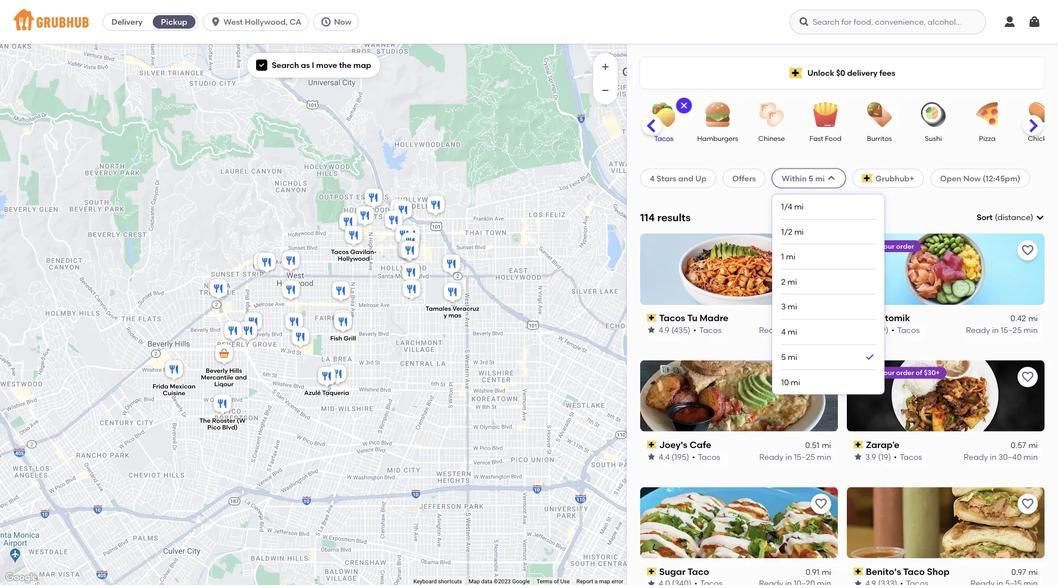 Task type: vqa. For each thing, say whether or not it's contained in the screenshot.
seafood & chicken
no



Task type: describe. For each thing, give the bounding box(es) containing it.
report a map error
[[577, 578, 623, 585]]

4 for 4 stars and up
[[650, 173, 655, 183]]

30–40
[[998, 452, 1022, 462]]

delivery
[[847, 68, 878, 78]]

mi for 1/2 mi
[[794, 227, 804, 237]]

pizza image
[[968, 102, 1007, 127]]

fish grill image
[[332, 311, 354, 335]]

pokitomik  logo image
[[847, 234, 1045, 305]]

use
[[560, 578, 570, 585]]

• right (9)
[[891, 325, 894, 335]]

cuisine
[[163, 389, 185, 397]]

(w
[[237, 417, 245, 425]]

tacos 1986 beverly image
[[331, 308, 354, 333]]

0 vertical spatial 5
[[809, 173, 813, 183]]

mi for 0.57 mi
[[1028, 441, 1038, 450]]

unlock
[[807, 68, 834, 78]]

sugar taco
[[659, 566, 709, 577]]

star icon image for zarap'e
[[854, 452, 863, 461]]

15–25 for joey's cafe
[[794, 452, 815, 462]]

now button
[[313, 13, 363, 31]]

5 mi option
[[781, 345, 876, 370]]

0.51
[[805, 441, 819, 450]]

pickup button
[[151, 13, 198, 31]]

joey's
[[659, 439, 687, 450]]

(435)
[[671, 325, 690, 335]]

list box containing 1/4 mi
[[781, 195, 876, 395]]

10 mi
[[781, 377, 800, 387]]

4.9 (435)
[[659, 325, 690, 335]]

ready in 30–40 min
[[964, 452, 1038, 462]]

save this restaurant image for tacos tu madre
[[814, 244, 828, 257]]

mas
[[448, 312, 461, 319]]

mi for 2 mi
[[788, 277, 797, 287]]

burritos
[[867, 134, 892, 142]]

shortcuts
[[438, 578, 462, 585]]

shop
[[927, 566, 950, 577]]

hollywood,
[[245, 17, 288, 27]]

• for tacos tu madre
[[693, 325, 696, 335]]

google
[[512, 578, 530, 585]]

más veggies vegan taqueria image
[[393, 224, 416, 248]]

in for pokitomik
[[992, 325, 999, 335]]

1
[[781, 252, 784, 262]]

0 horizontal spatial map
[[353, 60, 371, 70]]

google image
[[3, 571, 40, 585]]

taco for sugar
[[687, 566, 709, 577]]

la flama hollywood image
[[400, 278, 423, 303]]

tacos down pokitomik
[[897, 325, 920, 335]]

now inside button
[[334, 17, 352, 27]]

$5 off your order
[[860, 242, 914, 250]]

tacos down cafe
[[698, 452, 720, 462]]

ready in 15–25 min for pokitomik
[[966, 325, 1038, 335]]

0.91 mi
[[806, 567, 831, 577]]

svg image inside field
[[1036, 213, 1045, 222]]

tamales veracruz y mas
[[426, 305, 479, 319]]

cactus taqueria #1 image
[[400, 261, 422, 286]]

grubhub plus flag logo image for grubhub+
[[862, 174, 873, 183]]

mi for 1/4 mi
[[794, 202, 804, 211]]

4.4 (195)
[[659, 452, 689, 462]]

error
[[612, 578, 623, 585]]

joey's cafe image
[[256, 251, 278, 276]]

)
[[1031, 213, 1033, 222]]

subscription pass image for sugar taco
[[647, 568, 657, 576]]

1/4 mi
[[781, 202, 804, 211]]

mercantile
[[201, 374, 233, 381]]

beverly hills mercantile and liqour frida mexican cuisine
[[153, 367, 247, 397]]

(12:45pm)
[[983, 173, 1020, 183]]

west hollywood, ca
[[224, 17, 301, 27]]

• tacos for cafe
[[692, 452, 720, 462]]

chinese image
[[752, 102, 791, 127]]

1 mi
[[781, 252, 795, 262]]

mi for 0.97 mi
[[1028, 567, 1038, 577]]

sugar taco image
[[330, 280, 352, 304]]

terms
[[537, 578, 552, 585]]

• for joey's cafe
[[692, 452, 695, 462]]

$5 off your order of $30+
[[860, 369, 940, 377]]

plus icon image
[[600, 61, 611, 72]]

min for joey's cafe
[[817, 452, 831, 462]]

taco star image
[[337, 211, 359, 235]]

joey's cafe
[[659, 439, 711, 450]]

1 vertical spatial now
[[963, 173, 981, 183]]

frida mexican cuisine image
[[163, 358, 185, 383]]

4.9
[[659, 325, 669, 335]]

data
[[481, 578, 492, 585]]

report
[[577, 578, 593, 585]]

check icon image
[[864, 352, 876, 363]]

(9)
[[878, 325, 889, 335]]

ready for joey's cafe
[[759, 452, 784, 462]]

tacos gavilan- hollywood
[[331, 248, 377, 262]]

grill
[[344, 335, 356, 342]]

el zarape vine image
[[399, 231, 422, 256]]

sort ( distance )
[[977, 213, 1033, 222]]

map
[[469, 578, 480, 585]]

Search for food, convenience, alcohol... search field
[[790, 10, 986, 34]]

3
[[781, 302, 786, 312]]

tamales
[[426, 305, 451, 313]]

1/2 mi
[[781, 227, 804, 237]]

(195)
[[672, 452, 689, 462]]

doomie's nextmex image
[[396, 239, 418, 263]]

rooster
[[212, 417, 235, 425]]

beverly
[[206, 367, 228, 374]]

hamburgers
[[697, 134, 738, 142]]

0.97 mi
[[1011, 567, 1038, 577]]

• for zarap'e
[[894, 452, 897, 462]]

west
[[224, 17, 243, 27]]

min for tacos tu madre
[[817, 325, 831, 335]]

tacos neza image
[[354, 204, 376, 229]]

terms of use
[[537, 578, 570, 585]]

pokitomik image
[[280, 279, 302, 303]]

sushi
[[925, 134, 942, 142]]

none field containing sort
[[977, 212, 1045, 223]]

save this restaurant button for benito's taco shop
[[1018, 494, 1038, 514]]

0.91
[[806, 567, 819, 577]]

liqour
[[214, 380, 234, 388]]

your for pokitomik
[[880, 242, 895, 250]]

within
[[782, 173, 807, 183]]

114 results
[[640, 211, 691, 224]]

benito's taco shop image
[[283, 311, 306, 335]]

5 inside option
[[781, 352, 786, 362]]

2 mi
[[781, 277, 797, 287]]

ready in 15–25 min for joey's cafe
[[759, 452, 831, 462]]

azulé taqueria
[[304, 389, 349, 397]]

subscription pass image for pokitomik
[[854, 314, 864, 322]]

azulé taqueria image
[[316, 365, 338, 390]]

fish
[[330, 335, 342, 342]]

tacos down madre
[[699, 325, 722, 335]]

azulé
[[304, 389, 321, 397]]

baja fresh image
[[237, 320, 259, 344]]

delivery
[[111, 17, 143, 27]]

sugar
[[659, 566, 686, 577]]

mi for 0.51 mi
[[822, 441, 831, 450]]

mexican
[[170, 383, 195, 390]]

mi right within
[[815, 173, 825, 183]]

in for joey's cafe
[[785, 452, 792, 462]]

stache west hollywood image
[[207, 277, 230, 302]]

save this restaurant image for benito's taco shop
[[1021, 497, 1034, 511]]



Task type: locate. For each thing, give the bounding box(es) containing it.
1 horizontal spatial and
[[678, 173, 694, 183]]

0 horizontal spatial grubhub plus flag logo image
[[789, 68, 803, 78]]

(9) • tacos
[[878, 325, 920, 335]]

5 up 10
[[781, 352, 786, 362]]

los burritos image
[[382, 209, 405, 234]]

1 horizontal spatial now
[[963, 173, 981, 183]]

subscription pass image left tu
[[647, 314, 657, 322]]

1 vertical spatial grubhub plus flag logo image
[[862, 174, 873, 183]]

save this restaurant image inside button
[[814, 497, 828, 511]]

up
[[695, 173, 707, 183]]

• down tacos tu madre
[[693, 325, 696, 335]]

0 horizontal spatial 5
[[781, 352, 786, 362]]

1 vertical spatial order
[[896, 369, 914, 377]]

fish grill
[[330, 335, 356, 342]]

1 vertical spatial your
[[880, 369, 895, 377]]

svg image inside west hollywood, ca button
[[210, 16, 221, 28]]

4 for 4 mi
[[781, 327, 786, 337]]

save this restaurant image
[[1021, 370, 1034, 384], [814, 497, 828, 511]]

$5 for zarap'e
[[860, 369, 868, 377]]

the
[[339, 60, 352, 70]]

within 5 mi
[[782, 173, 825, 183]]

sugar taco logo image
[[640, 487, 838, 559]]

mi right 0.91
[[822, 567, 831, 577]]

3.9
[[865, 452, 876, 462]]

0.51 mi
[[805, 441, 831, 450]]

mi right 1/4
[[794, 202, 804, 211]]

10
[[781, 377, 789, 387]]

15–25
[[1001, 325, 1022, 335], [794, 452, 815, 462]]

terms of use link
[[537, 578, 570, 585]]

0 horizontal spatial 4
[[650, 173, 655, 183]]

0 vertical spatial $5
[[860, 242, 868, 250]]

tacos tu madre logo image
[[640, 234, 838, 305]]

fees
[[879, 68, 895, 78]]

• tacos down cafe
[[692, 452, 720, 462]]

0 vertical spatial 15–25
[[1001, 325, 1022, 335]]

mi down 3 mi
[[788, 327, 797, 337]]

mi for 5 mi
[[788, 352, 797, 362]]

4 mi
[[781, 327, 797, 337]]

0 vertical spatial of
[[916, 369, 922, 377]]

grubhub+
[[875, 173, 914, 183]]

0 horizontal spatial and
[[235, 374, 247, 381]]

y
[[444, 312, 447, 319]]

mi right 10
[[791, 377, 800, 387]]

tacos inside 'tacos gavilan- hollywood'
[[331, 248, 349, 256]]

1 vertical spatial ready in 15–25 min
[[759, 452, 831, 462]]

mi for 4 mi
[[788, 327, 797, 337]]

ready in 10–20 min
[[759, 325, 831, 335]]

star icon image for joey's cafe
[[647, 452, 656, 461]]

benito's taco shop
[[866, 566, 950, 577]]

subscription pass image for tacos tu madre
[[647, 314, 657, 322]]

off for zarap'e
[[870, 369, 879, 377]]

ready for zarap'e
[[964, 452, 988, 462]]

in for tacos tu madre
[[785, 325, 792, 335]]

mi for 0.42 mi
[[1028, 314, 1038, 323]]

zarape hollywood hills image
[[362, 186, 385, 211]]

subscription pass image left pokitomik
[[854, 314, 864, 322]]

the 3rd stop image
[[222, 320, 244, 344]]

i
[[312, 60, 314, 70]]

map right a
[[599, 578, 610, 585]]

madre
[[700, 312, 728, 323]]

hollywood
[[338, 255, 370, 262]]

subscription pass image left benito's
[[854, 568, 864, 576]]

svg image
[[799, 16, 810, 28], [258, 62, 265, 69], [680, 101, 689, 110], [1036, 213, 1045, 222]]

subscription pass image for zarap'e
[[854, 441, 864, 449]]

ca
[[289, 17, 301, 27]]

results
[[657, 211, 691, 224]]

main navigation navigation
[[0, 0, 1058, 44]]

fast food image
[[806, 102, 845, 127]]

0 horizontal spatial save this restaurant image
[[814, 497, 828, 511]]

tacos tu madre image
[[280, 249, 302, 274]]

• tacos for tu
[[693, 325, 722, 335]]

tacos right (19)
[[900, 452, 922, 462]]

4 stars and up
[[650, 173, 707, 183]]

off
[[870, 242, 879, 250], [870, 369, 879, 377]]

2 $5 from the top
[[860, 369, 868, 377]]

0 vertical spatial order
[[896, 242, 914, 250]]

1 horizontal spatial of
[[916, 369, 922, 377]]

15–25 for pokitomik
[[1001, 325, 1022, 335]]

0 vertical spatial now
[[334, 17, 352, 27]]

save this restaurant button for sugar taco
[[811, 494, 831, 514]]

svg image up unlock
[[799, 16, 810, 28]]

min for zarap'e
[[1024, 452, 1038, 462]]

1 horizontal spatial ready in 15–25 min
[[966, 325, 1038, 335]]

mi right 2
[[788, 277, 797, 287]]

4 left stars
[[650, 173, 655, 183]]

and inside beverly hills mercantile and liqour frida mexican cuisine
[[235, 374, 247, 381]]

$5 for pokitomik
[[860, 242, 868, 250]]

0 vertical spatial grubhub plus flag logo image
[[789, 68, 803, 78]]

min down 0.51 mi
[[817, 452, 831, 462]]

svg image inside main navigation navigation
[[799, 16, 810, 28]]

grubhub plus flag logo image left the grubhub+
[[862, 174, 873, 183]]

map right the
[[353, 60, 371, 70]]

delivery button
[[103, 13, 151, 31]]

subscription pass image for benito's taco shop
[[854, 568, 864, 576]]

hills
[[229, 367, 242, 374]]

and
[[678, 173, 694, 183], [235, 374, 247, 381]]

tacos tu madre
[[659, 312, 728, 323]]

1 vertical spatial of
[[554, 578, 559, 585]]

fast
[[810, 134, 823, 142]]

•
[[693, 325, 696, 335], [891, 325, 894, 335], [692, 452, 695, 462], [894, 452, 897, 462]]

5
[[809, 173, 813, 183], [781, 352, 786, 362]]

0.12 mi
[[806, 314, 831, 323]]

subscription pass image for joey's cafe
[[647, 441, 657, 449]]

food
[[825, 134, 842, 142]]

now right open
[[963, 173, 981, 183]]

hamburgers image
[[698, 102, 737, 127]]

4
[[650, 173, 655, 183], [781, 327, 786, 337]]

order for zarap'e
[[896, 369, 914, 377]]

1 taco from the left
[[687, 566, 709, 577]]

west hollywood, ca button
[[203, 13, 313, 31]]

marmalade cafe (farmers market) image
[[289, 326, 312, 350]]

15–25 down 0.42
[[1001, 325, 1022, 335]]

tacos left gavilan- on the top left
[[331, 248, 349, 256]]

subscription pass image left 'sugar' on the right
[[647, 568, 657, 576]]

(
[[995, 213, 998, 222]]

grubhub plus flag logo image for unlock $0 delivery fees
[[789, 68, 803, 78]]

1 horizontal spatial save this restaurant image
[[1021, 370, 1034, 384]]

blvd)
[[222, 424, 238, 431]]

sabor mexicano image
[[440, 253, 463, 277]]

• tacos right (19)
[[894, 452, 922, 462]]

0.57
[[1011, 441, 1026, 450]]

grubhub plus flag logo image
[[789, 68, 803, 78], [862, 174, 873, 183]]

mi
[[815, 173, 825, 183], [794, 202, 804, 211], [794, 227, 804, 237], [786, 252, 795, 262], [788, 277, 797, 287], [788, 302, 797, 312], [822, 314, 831, 323], [1028, 314, 1038, 323], [788, 327, 797, 337], [788, 352, 797, 362], [791, 377, 800, 387], [822, 441, 831, 450], [1028, 441, 1038, 450], [822, 567, 831, 577], [1028, 567, 1038, 577]]

tamales veracruz y mas image
[[441, 281, 464, 306]]

15–25 down 0.51
[[794, 452, 815, 462]]

tu
[[687, 312, 697, 323]]

2 taco from the left
[[903, 566, 925, 577]]

zarap'e image
[[252, 250, 274, 275]]

save this restaurant image down 30–40
[[1021, 497, 1034, 511]]

0.42
[[1011, 314, 1026, 323]]

0 horizontal spatial subscription pass image
[[647, 441, 657, 449]]

1 horizontal spatial subscription pass image
[[854, 314, 864, 322]]

grubhub plus flag logo image left unlock
[[789, 68, 803, 78]]

0 vertical spatial and
[[678, 173, 694, 183]]

asparagus pizza image
[[388, 197, 411, 222]]

star icon image for benito's taco shop
[[854, 579, 863, 585]]

beverly hills mercantile and liqour image
[[213, 343, 235, 367]]

mi for 10 mi
[[791, 377, 800, 387]]

subscription pass image left zarap'e
[[854, 441, 864, 449]]

subscription pass image
[[647, 314, 657, 322], [854, 441, 864, 449], [647, 568, 657, 576], [854, 568, 864, 576]]

0 vertical spatial map
[[353, 60, 371, 70]]

now up the
[[334, 17, 352, 27]]

1 vertical spatial and
[[235, 374, 247, 381]]

mi right 0.57 at bottom right
[[1028, 441, 1038, 450]]

1 horizontal spatial taco
[[903, 566, 925, 577]]

0 horizontal spatial taco
[[687, 566, 709, 577]]

cafe
[[690, 439, 711, 450]]

pickup
[[161, 17, 187, 27]]

zarap'e logo image
[[847, 360, 1045, 432]]

minus icon image
[[600, 85, 611, 96]]

of
[[916, 369, 922, 377], [554, 578, 559, 585]]

• tacos down madre
[[693, 325, 722, 335]]

• right (195)
[[692, 452, 695, 462]]

mi up 10 mi
[[788, 352, 797, 362]]

sushi image
[[914, 102, 953, 127]]

4 left the "10–20"
[[781, 327, 786, 337]]

taco bell image
[[242, 311, 265, 335]]

save this restaurant button
[[811, 240, 831, 260], [1018, 240, 1038, 260], [1018, 367, 1038, 387], [811, 494, 831, 514], [1018, 494, 1038, 514]]

star icon image
[[647, 325, 656, 334], [647, 452, 656, 461], [854, 452, 863, 461], [647, 579, 656, 585], [854, 579, 863, 585]]

0 vertical spatial off
[[870, 242, 879, 250]]

1 $5 from the top
[[860, 242, 868, 250]]

0 vertical spatial 4
[[650, 173, 655, 183]]

0 horizontal spatial of
[[554, 578, 559, 585]]

mi right the 1/2
[[794, 227, 804, 237]]

save this restaurant image right 1 mi
[[814, 244, 828, 257]]

and left up
[[678, 173, 694, 183]]

chipotle image
[[400, 224, 422, 248]]

svg image inside "now" button
[[321, 16, 332, 28]]

subscription pass image left the joey's
[[647, 441, 657, 449]]

tacos gavilan-hollywood image
[[343, 224, 365, 249]]

mi for 0.91 mi
[[822, 567, 831, 577]]

svg image
[[1003, 15, 1017, 29], [1028, 15, 1041, 29], [210, 16, 221, 28], [321, 16, 332, 28], [827, 174, 836, 183]]

mi inside option
[[788, 352, 797, 362]]

save this restaurant image
[[814, 244, 828, 257], [1021, 244, 1034, 257], [1021, 497, 1034, 511]]

the
[[199, 417, 211, 425]]

star icon image for sugar taco
[[647, 579, 656, 585]]

subscription pass image
[[854, 314, 864, 322], [647, 441, 657, 449]]

offers
[[732, 173, 756, 183]]

keyboard shortcuts button
[[413, 578, 462, 585]]

the rooster (w pico blvd) image
[[211, 393, 234, 417]]

0 vertical spatial subscription pass image
[[854, 314, 864, 322]]

taco right 'sugar' on the right
[[687, 566, 709, 577]]

1 vertical spatial 5
[[781, 352, 786, 362]]

tacos down tacos image
[[654, 134, 673, 142]]

0 vertical spatial ready in 15–25 min
[[966, 325, 1038, 335]]

svg image left the search
[[258, 62, 265, 69]]

min down 0.12 mi
[[817, 325, 831, 335]]

1 horizontal spatial 15–25
[[1001, 325, 1022, 335]]

of left use
[[554, 578, 559, 585]]

2 order from the top
[[896, 369, 914, 377]]

and right the liqour
[[235, 374, 247, 381]]

1 vertical spatial $5
[[860, 369, 868, 377]]

mi right '0.12'
[[822, 314, 831, 323]]

distance
[[998, 213, 1031, 222]]

min
[[817, 325, 831, 335], [1024, 325, 1038, 335], [817, 452, 831, 462], [1024, 452, 1038, 462]]

ready for pokitomik
[[966, 325, 990, 335]]

joey's cafe logo image
[[640, 360, 838, 432]]

your for zarap'e
[[880, 369, 895, 377]]

keyboard shortcuts
[[413, 578, 462, 585]]

ready in 15–25 min down 0.42
[[966, 325, 1038, 335]]

of left '$30+'
[[916, 369, 922, 377]]

mi right 0.51
[[822, 441, 831, 450]]

0 horizontal spatial ready in 15–25 min
[[759, 452, 831, 462]]

svg image left hamburgers image
[[680, 101, 689, 110]]

list box
[[781, 195, 876, 395]]

min down 0.42 mi
[[1024, 325, 1038, 335]]

taco left shop
[[903, 566, 925, 577]]

benito's
[[866, 566, 901, 577]]

None field
[[977, 212, 1045, 223]]

ready for tacos tu madre
[[759, 325, 783, 335]]

mi for 3 mi
[[788, 302, 797, 312]]

map region
[[0, 0, 639, 585]]

la villita cantina image
[[425, 194, 447, 218]]

keyboard
[[413, 578, 437, 585]]

map
[[353, 60, 371, 70], [599, 578, 610, 585]]

in for zarap'e
[[990, 452, 997, 462]]

tacos up 4.9 (435)
[[659, 312, 685, 323]]

svg image right )
[[1036, 213, 1045, 222]]

0 vertical spatial save this restaurant image
[[1021, 370, 1034, 384]]

open now (12:45pm)
[[940, 173, 1020, 183]]

4.4
[[659, 452, 670, 462]]

1 vertical spatial map
[[599, 578, 610, 585]]

el cartel image
[[326, 363, 349, 388]]

order for pokitomik
[[896, 242, 914, 250]]

1 off from the top
[[870, 242, 879, 250]]

veracruz
[[453, 305, 479, 313]]

fast food
[[810, 134, 842, 142]]

la numero uno image
[[399, 239, 421, 264]]

move
[[316, 60, 337, 70]]

10–20
[[794, 325, 815, 335]]

• right (19)
[[894, 452, 897, 462]]

burritos image
[[860, 102, 899, 127]]

ready in 15–25 min down 0.51
[[759, 452, 831, 462]]

1 order from the top
[[896, 242, 914, 250]]

1 vertical spatial 15–25
[[794, 452, 815, 462]]

off for pokitomik
[[870, 242, 879, 250]]

1 horizontal spatial map
[[599, 578, 610, 585]]

1 vertical spatial off
[[870, 369, 879, 377]]

save this restaurant image down )
[[1021, 244, 1034, 257]]

your
[[880, 242, 895, 250], [880, 369, 895, 377]]

1 horizontal spatial grubhub plus flag logo image
[[862, 174, 873, 183]]

mi for 0.12 mi
[[822, 314, 831, 323]]

ready in 15–25 min
[[966, 325, 1038, 335], [759, 452, 831, 462]]

1 horizontal spatial 5
[[809, 173, 813, 183]]

chicken image
[[1022, 102, 1058, 127]]

0.12
[[806, 314, 819, 323]]

114
[[640, 211, 655, 224]]

benito's taco shop logo image
[[847, 487, 1045, 559]]

1 horizontal spatial 4
[[781, 327, 786, 337]]

mi right 3
[[788, 302, 797, 312]]

tacos image
[[644, 102, 683, 127]]

1 vertical spatial 4
[[781, 327, 786, 337]]

el delicioso mexican and american food image
[[397, 239, 420, 264]]

1 your from the top
[[880, 242, 895, 250]]

0 horizontal spatial now
[[334, 17, 352, 27]]

frida
[[153, 383, 168, 390]]

5 right within
[[809, 173, 813, 183]]

mi right 0.42
[[1028, 314, 1038, 323]]

star icon image for tacos tu madre
[[647, 325, 656, 334]]

taco for benito's
[[903, 566, 925, 577]]

• tacos
[[693, 325, 722, 335], [692, 452, 720, 462], [894, 452, 922, 462]]

2 off from the top
[[870, 369, 879, 377]]

0 vertical spatial your
[[880, 242, 895, 250]]

mi right 1
[[786, 252, 795, 262]]

0 horizontal spatial 15–25
[[794, 452, 815, 462]]

ready
[[759, 325, 783, 335], [966, 325, 990, 335], [759, 452, 784, 462], [964, 452, 988, 462]]

1 vertical spatial save this restaurant image
[[814, 497, 828, 511]]

min down 0.57 mi
[[1024, 452, 1038, 462]]

seaside burritos and tacos image
[[392, 199, 414, 224]]

mi right the 0.97
[[1028, 567, 1038, 577]]

1 vertical spatial subscription pass image
[[647, 441, 657, 449]]

save this restaurant button for tacos tu madre
[[811, 240, 831, 260]]

2 your from the top
[[880, 369, 895, 377]]

3 mi
[[781, 302, 797, 312]]

min for pokitomik
[[1024, 325, 1038, 335]]

5 mi
[[781, 352, 797, 362]]

tacos
[[654, 134, 673, 142], [331, 248, 349, 256], [659, 312, 685, 323], [699, 325, 722, 335], [897, 325, 920, 335], [698, 452, 720, 462], [900, 452, 922, 462]]

open
[[940, 173, 961, 183]]

report a map error link
[[577, 578, 623, 585]]

now
[[334, 17, 352, 27], [963, 173, 981, 183]]

mi for 1 mi
[[786, 252, 795, 262]]



